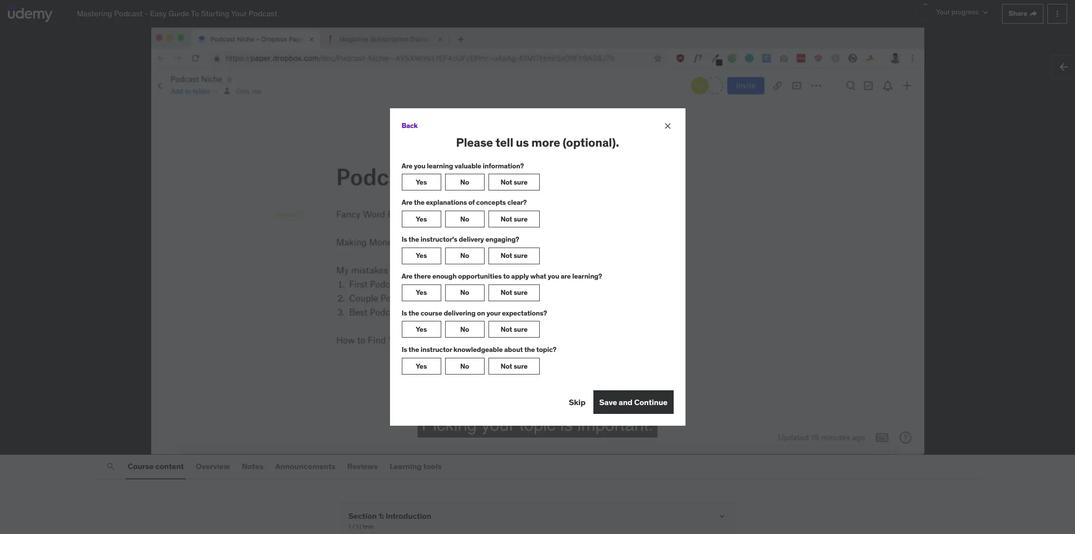 Task type: describe. For each thing, give the bounding box(es) containing it.
sure for concepts
[[514, 215, 528, 224]]

mastering podcast -  easy guide to starting your podcast
[[77, 9, 277, 18]]

concepts
[[477, 198, 506, 207]]

not sure for to
[[501, 288, 528, 297]]

what
[[531, 272, 547, 281]]

learning
[[390, 462, 422, 472]]

please
[[456, 135, 493, 150]]

1 / 1 | 1min
[[349, 524, 374, 531]]

apply
[[512, 272, 529, 281]]

topic?
[[537, 346, 557, 355]]

1min
[[363, 524, 374, 531]]

are there enough opportunities to apply what you are learning? group
[[398, 272, 678, 301]]

are for are the explanations of concepts clear?
[[402, 198, 413, 207]]

no for opportunities
[[461, 288, 470, 297]]

are the explanations of concepts clear? group
[[398, 198, 678, 228]]

is the instructor's delivery engaging? group
[[398, 235, 678, 265]]

about
[[505, 346, 523, 355]]

sure for information?
[[514, 178, 528, 187]]

no for valuable
[[461, 178, 470, 187]]

not for information?
[[501, 178, 513, 187]]

valuable
[[455, 161, 482, 170]]

no for delivering
[[461, 325, 470, 334]]

share button
[[1003, 4, 1044, 23]]

is the instructor's delivery engaging?
[[402, 235, 520, 244]]

is the instructor knowledgeable about the topic? group
[[398, 346, 678, 375]]

sure for engaging?
[[514, 252, 528, 260]]

skip
[[569, 398, 586, 407]]

not for to
[[501, 288, 513, 297]]

yes for instructor
[[416, 362, 427, 371]]

not for concepts
[[501, 215, 513, 224]]

is for is the instructor knowledgeable about the topic?
[[402, 346, 407, 355]]

share
[[1009, 9, 1028, 18]]

you inside group
[[414, 161, 426, 170]]

starting
[[201, 9, 230, 18]]

back please tell us more (optional).
[[402, 121, 620, 150]]

guide
[[169, 9, 190, 18]]

not sure for information?
[[501, 178, 528, 187]]

course content
[[128, 462, 184, 472]]

tools
[[424, 462, 442, 472]]

not for engaging?
[[501, 252, 513, 260]]

and
[[619, 398, 633, 407]]

reviews button
[[346, 455, 380, 479]]

clear?
[[508, 198, 527, 207]]

yes for course
[[416, 325, 427, 334]]

(optional).
[[563, 135, 620, 150]]

2 podcast from the left
[[249, 9, 277, 18]]

not sure for about
[[501, 362, 528, 371]]

delivery
[[459, 235, 484, 244]]

overview
[[196, 462, 230, 472]]

-
[[145, 9, 148, 18]]

instructor
[[421, 346, 452, 355]]

course content button
[[126, 455, 186, 479]]

save and continue
[[600, 398, 668, 407]]

are you learning valuable information? group
[[398, 161, 678, 191]]

expectations?
[[502, 309, 547, 318]]

to
[[504, 272, 510, 281]]

explanations
[[426, 198, 467, 207]]

course
[[421, 309, 443, 318]]

there
[[414, 272, 431, 281]]

of
[[469, 198, 475, 207]]

not for on
[[501, 325, 513, 334]]

on
[[477, 309, 485, 318]]

notes
[[242, 462, 264, 472]]

overview button
[[194, 455, 232, 479]]

video player region
[[0, 28, 1076, 455]]

learning tools
[[390, 462, 442, 472]]

back button
[[402, 116, 418, 136]]

/
[[352, 524, 355, 531]]

yes for explanations
[[416, 215, 427, 224]]

udemy image
[[8, 5, 53, 22]]

are the explanations of concepts clear?
[[402, 198, 527, 207]]

tell
[[496, 135, 514, 150]]



Task type: locate. For each thing, give the bounding box(es) containing it.
sure inside are there enough opportunities to apply what you are learning? "group"
[[514, 288, 528, 297]]

5 no from the top
[[461, 325, 470, 334]]

0 vertical spatial you
[[414, 161, 426, 170]]

learning tools button
[[388, 455, 444, 479]]

announcements button
[[273, 455, 338, 479]]

5 yes from the top
[[416, 325, 427, 334]]

1
[[349, 524, 351, 531], [356, 524, 358, 531]]

is the course delivering on your expectations?
[[402, 309, 547, 318]]

not down to
[[501, 288, 513, 297]]

yes inside are there enough opportunities to apply what you are learning? "group"
[[416, 288, 427, 297]]

yes for enough
[[416, 288, 427, 297]]

not inside are you learning valuable information? group
[[501, 178, 513, 187]]

not inside is the instructor's delivery engaging? group
[[501, 252, 513, 260]]

learning
[[427, 161, 453, 170]]

not sure inside the is the course delivering on your expectations? group
[[501, 325, 528, 334]]

3 is from the top
[[402, 346, 407, 355]]

is left course
[[402, 309, 407, 318]]

sure up apply
[[514, 252, 528, 260]]

yes inside the is the course delivering on your expectations? group
[[416, 325, 427, 334]]

no inside is the instructor's delivery engaging? group
[[461, 252, 470, 260]]

not
[[501, 178, 513, 187], [501, 215, 513, 224], [501, 252, 513, 260], [501, 288, 513, 297], [501, 325, 513, 334], [501, 362, 513, 371]]

is the course delivering on your expectations? group
[[398, 309, 678, 338]]

1 is from the top
[[402, 235, 407, 244]]

you
[[414, 161, 426, 170], [548, 272, 560, 281]]

xsmall image
[[1030, 10, 1038, 17]]

podcast
[[114, 9, 143, 18], [249, 9, 277, 18]]

yes for instructor's
[[416, 252, 427, 260]]

not sure inside "is the instructor knowledgeable about the topic?" group
[[501, 362, 528, 371]]

4 sure from the top
[[514, 288, 528, 297]]

yes
[[416, 178, 427, 187], [416, 215, 427, 224], [416, 252, 427, 260], [416, 288, 427, 297], [416, 325, 427, 334], [416, 362, 427, 371]]

sure down clear?
[[514, 215, 528, 224]]

1 horizontal spatial podcast
[[249, 9, 277, 18]]

not sure
[[501, 178, 528, 187], [501, 215, 528, 224], [501, 252, 528, 260], [501, 288, 528, 297], [501, 325, 528, 334], [501, 362, 528, 371]]

5 not sure from the top
[[501, 325, 528, 334]]

yes up explanations
[[416, 178, 427, 187]]

not sure down about
[[501, 362, 528, 371]]

the right about
[[525, 346, 535, 355]]

to
[[191, 9, 199, 18]]

yes for learning
[[416, 178, 427, 187]]

us
[[516, 135, 529, 150]]

not sure for concepts
[[501, 215, 528, 224]]

sure down expectations?
[[514, 325, 528, 334]]

your
[[231, 9, 247, 18]]

is the instructor knowledgeable about the topic?
[[402, 346, 557, 355]]

6 not from the top
[[501, 362, 513, 371]]

are for are you learning valuable information?
[[402, 161, 413, 170]]

yes down there
[[416, 288, 427, 297]]

not up about
[[501, 325, 513, 334]]

2 are from the top
[[402, 198, 413, 207]]

no
[[461, 178, 470, 187], [461, 215, 470, 224], [461, 252, 470, 260], [461, 288, 470, 297], [461, 325, 470, 334], [461, 362, 470, 371]]

0 horizontal spatial podcast
[[114, 9, 143, 18]]

not for about
[[501, 362, 513, 371]]

not sure for engaging?
[[501, 252, 528, 260]]

no down knowledgeable
[[461, 362, 470, 371]]

2 sure from the top
[[514, 215, 528, 224]]

sure down about
[[514, 362, 528, 371]]

sure inside the are the explanations of concepts clear? group
[[514, 215, 528, 224]]

the for explanations
[[414, 198, 425, 207]]

are left learning
[[402, 161, 413, 170]]

6 sure from the top
[[514, 362, 528, 371]]

2 1 from the left
[[356, 524, 358, 531]]

is left instructor's
[[402, 235, 407, 244]]

mastering podcast -  easy guide to starting your podcast link
[[77, 8, 277, 19]]

2 not from the top
[[501, 215, 513, 224]]

notes button
[[240, 455, 266, 479]]

mastering
[[77, 9, 112, 18]]

2 no from the top
[[461, 215, 470, 224]]

6 not sure from the top
[[501, 362, 528, 371]]

back
[[402, 121, 418, 130]]

sure down apply
[[514, 288, 528, 297]]

0 vertical spatial is
[[402, 235, 407, 244]]

are you learning valuable information?
[[402, 161, 524, 170]]

2 vertical spatial is
[[402, 346, 407, 355]]

yes inside are you learning valuable information? group
[[416, 178, 427, 187]]

are left there
[[402, 272, 413, 281]]

not sure inside the are the explanations of concepts clear? group
[[501, 215, 528, 224]]

the left course
[[409, 309, 419, 318]]

not sure down expectations?
[[501, 325, 528, 334]]

the inside the is the course delivering on your expectations? group
[[409, 309, 419, 318]]

are there enough opportunities to apply what you are learning?
[[402, 272, 603, 281]]

learning?
[[573, 272, 603, 281]]

not sure for on
[[501, 325, 528, 334]]

0 horizontal spatial 1
[[349, 524, 351, 531]]

are inside "group"
[[402, 272, 413, 281]]

no down are the explanations of concepts clear?
[[461, 215, 470, 224]]

is for is the course delivering on your expectations?
[[402, 309, 407, 318]]

podcast right "your"
[[249, 9, 277, 18]]

3 not from the top
[[501, 252, 513, 260]]

small image
[[717, 512, 727, 522]]

1 no from the top
[[461, 178, 470, 187]]

information?
[[483, 161, 524, 170]]

opportunities
[[458, 272, 502, 281]]

yes down course
[[416, 325, 427, 334]]

continue
[[635, 398, 668, 407]]

2 not sure from the top
[[501, 215, 528, 224]]

enough
[[433, 272, 457, 281]]

1 are from the top
[[402, 161, 413, 170]]

you left learning
[[414, 161, 426, 170]]

are left explanations
[[402, 198, 413, 207]]

|
[[360, 524, 361, 531]]

no down the delivering
[[461, 325, 470, 334]]

not sure inside are you learning valuable information? group
[[501, 178, 528, 187]]

not sure inside are there enough opportunities to apply what you are learning? "group"
[[501, 288, 528, 297]]

the for course
[[409, 309, 419, 318]]

no for delivery
[[461, 252, 470, 260]]

the inside the are the explanations of concepts clear? group
[[414, 198, 425, 207]]

not sure down information?
[[501, 178, 528, 187]]

are for are there enough opportunities to apply what you are learning?
[[402, 272, 413, 281]]

not sure down clear?
[[501, 215, 528, 224]]

0 horizontal spatial you
[[414, 161, 426, 170]]

0 vertical spatial are
[[402, 161, 413, 170]]

1 1 from the left
[[349, 524, 351, 531]]

1 horizontal spatial you
[[548, 272, 560, 281]]

1 left |
[[356, 524, 358, 531]]

no down are you learning valuable information?
[[461, 178, 470, 187]]

course
[[128, 462, 154, 472]]

4 yes from the top
[[416, 288, 427, 297]]

no inside group
[[461, 362, 470, 371]]

the left explanations
[[414, 198, 425, 207]]

1 vertical spatial you
[[548, 272, 560, 281]]

1 left /
[[349, 524, 351, 531]]

not down about
[[501, 362, 513, 371]]

announcements
[[275, 462, 336, 472]]

2 vertical spatial are
[[402, 272, 413, 281]]

2 is from the top
[[402, 309, 407, 318]]

the for instructor's
[[409, 235, 419, 244]]

3 are from the top
[[402, 272, 413, 281]]

5 not from the top
[[501, 325, 513, 334]]

not inside are there enough opportunities to apply what you are learning? "group"
[[501, 288, 513, 297]]

podcast left "-"
[[114, 9, 143, 18]]

yes inside the are the explanations of concepts clear? group
[[416, 215, 427, 224]]

2 yes from the top
[[416, 215, 427, 224]]

no for knowledgeable
[[461, 362, 470, 371]]

sure inside is the instructor's delivery engaging? group
[[514, 252, 528, 260]]

not sure inside is the instructor's delivery engaging? group
[[501, 252, 528, 260]]

not sure down engaging?
[[501, 252, 528, 260]]

yes inside "is the instructor knowledgeable about the topic?" group
[[416, 362, 427, 371]]

no inside are you learning valuable information? group
[[461, 178, 470, 187]]

3 no from the top
[[461, 252, 470, 260]]

no inside "group"
[[461, 288, 470, 297]]

3 not sure from the top
[[501, 252, 528, 260]]

1 vertical spatial are
[[402, 198, 413, 207]]

4 not sure from the top
[[501, 288, 528, 297]]

yes inside is the instructor's delivery engaging? group
[[416, 252, 427, 260]]

easy
[[150, 9, 167, 18]]

not sure down apply
[[501, 288, 528, 297]]

knowledgeable
[[454, 346, 503, 355]]

3 yes from the top
[[416, 252, 427, 260]]

1 podcast from the left
[[114, 9, 143, 18]]

the for instructor
[[409, 346, 419, 355]]

you left are
[[548, 272, 560, 281]]

not inside the are the explanations of concepts clear? group
[[501, 215, 513, 224]]

sure for about
[[514, 362, 528, 371]]

no for of
[[461, 215, 470, 224]]

is left instructor
[[402, 346, 407, 355]]

yes up instructor's
[[416, 215, 427, 224]]

sure inside "is the instructor knowledgeable about the topic?" group
[[514, 362, 528, 371]]

are
[[561, 272, 571, 281]]

not inside the is the course delivering on your expectations? group
[[501, 325, 513, 334]]

yes down instructor
[[416, 362, 427, 371]]

not down clear?
[[501, 215, 513, 224]]

your
[[487, 309, 501, 318]]

3 sure from the top
[[514, 252, 528, 260]]

6 no from the top
[[461, 362, 470, 371]]

4 not from the top
[[501, 288, 513, 297]]

1 not sure from the top
[[501, 178, 528, 187]]

sure inside the is the course delivering on your expectations? group
[[514, 325, 528, 334]]

please tell us more (optional). dialog
[[390, 108, 686, 426]]

4 no from the top
[[461, 288, 470, 297]]

more
[[532, 135, 561, 150]]

1 yes from the top
[[416, 178, 427, 187]]

no down is the instructor's delivery engaging?
[[461, 252, 470, 260]]

save
[[600, 398, 618, 407]]

medium image
[[1059, 61, 1071, 73]]

not down information?
[[501, 178, 513, 187]]

save and continue button
[[594, 391, 674, 415]]

content
[[155, 462, 184, 472]]

sure
[[514, 178, 528, 187], [514, 215, 528, 224], [514, 252, 528, 260], [514, 288, 528, 297], [514, 325, 528, 334], [514, 362, 528, 371]]

sure inside are you learning valuable information? group
[[514, 178, 528, 187]]

is
[[402, 235, 407, 244], [402, 309, 407, 318], [402, 346, 407, 355]]

not down engaging?
[[501, 252, 513, 260]]

close modal image
[[663, 121, 673, 131]]

the
[[414, 198, 425, 207], [409, 235, 419, 244], [409, 309, 419, 318], [409, 346, 419, 355], [525, 346, 535, 355]]

not inside "is the instructor knowledgeable about the topic?" group
[[501, 362, 513, 371]]

reviews
[[348, 462, 378, 472]]

1 vertical spatial is
[[402, 309, 407, 318]]

no up the delivering
[[461, 288, 470, 297]]

yes up there
[[416, 252, 427, 260]]

delivering
[[444, 309, 476, 318]]

the inside is the instructor's delivery engaging? group
[[409, 235, 419, 244]]

the left instructor
[[409, 346, 419, 355]]

1 horizontal spatial 1
[[356, 524, 358, 531]]

5 sure from the top
[[514, 325, 528, 334]]

sure for on
[[514, 325, 528, 334]]

skip button
[[569, 391, 586, 415]]

engaging?
[[486, 235, 520, 244]]

6 yes from the top
[[416, 362, 427, 371]]

no inside the is the course delivering on your expectations? group
[[461, 325, 470, 334]]

1 not from the top
[[501, 178, 513, 187]]

the left instructor's
[[409, 235, 419, 244]]

sure up clear?
[[514, 178, 528, 187]]

is for is the instructor's delivery engaging?
[[402, 235, 407, 244]]

instructor's
[[421, 235, 458, 244]]

sure for to
[[514, 288, 528, 297]]

1 sure from the top
[[514, 178, 528, 187]]

search image
[[106, 462, 116, 472]]

are
[[402, 161, 413, 170], [402, 198, 413, 207], [402, 272, 413, 281]]

no inside the are the explanations of concepts clear? group
[[461, 215, 470, 224]]

you inside "group"
[[548, 272, 560, 281]]



Task type: vqa. For each thing, say whether or not it's contained in the screenshot.
'questions'
no



